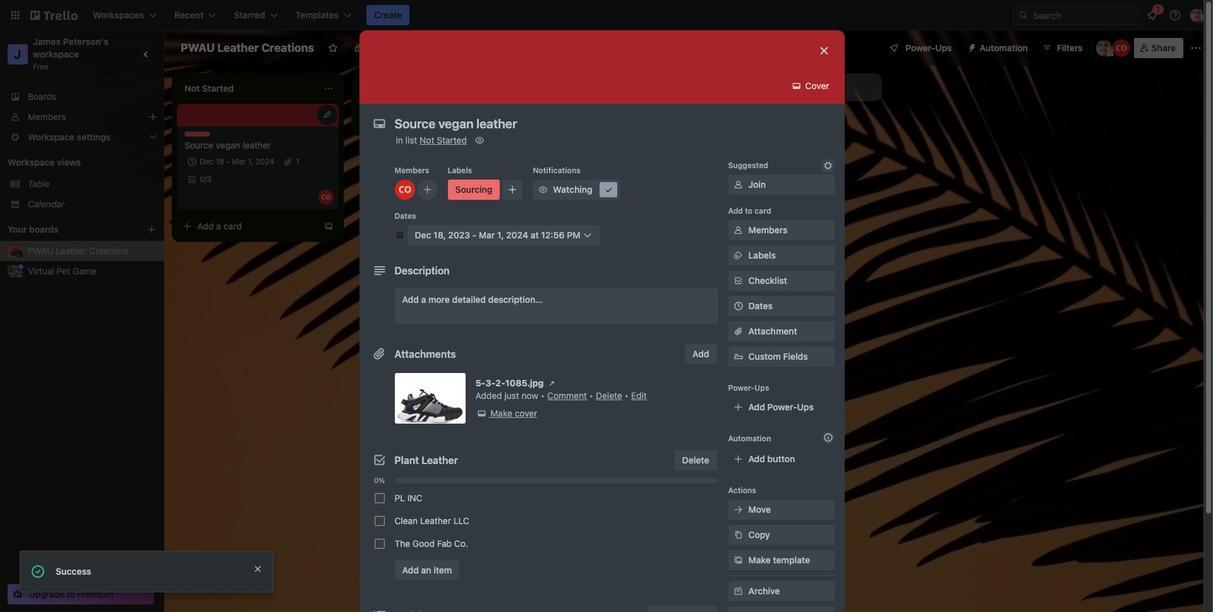 Task type: describe. For each thing, give the bounding box(es) containing it.
card for create from template… icon
[[403, 114, 422, 125]]

dates inside dates button
[[749, 300, 773, 311]]

your boards
[[8, 224, 59, 235]]

add an item button
[[395, 560, 460, 580]]

table link
[[28, 178, 157, 190]]

1 vertical spatial pwau
[[28, 245, 54, 256]]

the
[[395, 538, 410, 549]]

1 vertical spatial members
[[395, 166, 430, 175]]

attachment
[[749, 326, 798, 336]]

0 horizontal spatial creations
[[89, 245, 128, 256]]

18,
[[434, 230, 446, 240]]

item
[[434, 565, 452, 575]]

join
[[749, 179, 766, 190]]

your boards with 2 items element
[[8, 222, 128, 237]]

workspace views
[[8, 157, 81, 168]]

actions
[[729, 486, 757, 495]]

2 vertical spatial members
[[749, 224, 788, 235]]

2024 inside button
[[507, 230, 529, 240]]

upgrade to premium link
[[8, 584, 154, 604]]

edit
[[631, 390, 647, 401]]

to for card
[[746, 206, 753, 216]]

share button
[[1135, 38, 1184, 58]]

add an item
[[402, 565, 452, 575]]

more
[[429, 294, 450, 305]]

premium
[[77, 589, 113, 599]]

create button
[[367, 5, 410, 25]]

boards link
[[0, 87, 164, 107]]

archive link
[[729, 581, 835, 601]]

add a more detailed description… link
[[395, 288, 719, 324]]

5-3-2-1085.jpg
[[476, 377, 544, 388]]

2 vertical spatial a
[[421, 294, 426, 305]]

james peterson's workspace link
[[33, 36, 111, 59]]

make for make template
[[749, 554, 771, 565]]

Clean Leather LLC checkbox
[[375, 516, 385, 526]]

1 vertical spatial automation
[[729, 434, 772, 443]]

dec for dec 18 - mar 1, 2024
[[200, 157, 214, 166]]

1 horizontal spatial labels
[[749, 250, 776, 260]]

template
[[774, 554, 811, 565]]

18
[[216, 157, 224, 166]]

1 horizontal spatial delete
[[683, 455, 710, 465]]

- inside button
[[473, 230, 477, 240]]

5-
[[476, 377, 486, 388]]

pl
[[395, 493, 405, 503]]

0 vertical spatial members
[[28, 111, 66, 122]]

- inside "checkbox"
[[227, 157, 230, 166]]

fab
[[437, 538, 452, 549]]

now
[[522, 390, 539, 401]]

automation inside automation button
[[980, 42, 1028, 53]]

sm image for archive
[[732, 585, 745, 597]]

make cover
[[491, 408, 538, 419]]

watching
[[553, 184, 593, 195]]

detailed
[[452, 294, 486, 305]]

your
[[8, 224, 27, 235]]

sm image right watching
[[603, 183, 615, 196]]

add a card for create from template… icon
[[377, 114, 422, 125]]

power- inside "button"
[[906, 42, 936, 53]]

another
[[752, 82, 785, 92]]

creations inside text box
[[262, 41, 314, 54]]

added just now
[[476, 390, 539, 401]]

boards
[[29, 224, 59, 235]]

description…
[[488, 294, 543, 305]]

sourcing for sourcing
[[456, 184, 493, 195]]

sm image for members
[[732, 224, 745, 236]]

dec 18, 2023 - mar 1, 2024 at 12:56 pm button
[[407, 225, 601, 245]]

plant leather
[[395, 455, 458, 466]]

move
[[749, 504, 771, 515]]

12:56
[[541, 230, 565, 240]]

table
[[28, 178, 50, 189]]

copy
[[749, 529, 771, 540]]

clean leather llc
[[395, 515, 470, 526]]

1
[[296, 157, 300, 166]]

1 vertical spatial power-ups
[[729, 383, 770, 393]]

copy link
[[729, 525, 835, 545]]

add another list
[[733, 82, 800, 92]]

custom
[[749, 351, 781, 362]]

upgrade to premium
[[29, 589, 113, 599]]

pl inc
[[395, 493, 423, 503]]

0 horizontal spatial pwau leather creations
[[28, 245, 128, 256]]

edit link
[[631, 390, 647, 401]]

Dec 18 - Mar 1, 2024 checkbox
[[185, 154, 278, 169]]

sm image for checklist
[[732, 274, 745, 287]]

leather inside text box
[[217, 41, 259, 54]]

Search field
[[1029, 6, 1140, 25]]

private image
[[354, 43, 364, 53]]

j
[[14, 47, 21, 61]]

make for make cover
[[491, 408, 513, 419]]

add button button
[[729, 449, 835, 469]]

open information menu image
[[1170, 9, 1182, 21]]

0 horizontal spatial ups
[[755, 383, 770, 393]]

pm
[[567, 230, 581, 240]]

add another list button
[[711, 73, 883, 101]]

watching button
[[533, 180, 620, 200]]

add to card
[[729, 206, 772, 216]]

success
[[56, 566, 91, 577]]

1 horizontal spatial delete link
[[675, 450, 717, 470]]

vegan
[[216, 140, 240, 150]]

sm image for watching
[[537, 183, 550, 196]]

calendar
[[28, 199, 64, 209]]

virtual
[[28, 266, 54, 276]]

0 horizontal spatial dates
[[395, 211, 416, 221]]

labels link
[[729, 245, 835, 266]]

The Good Fab Co. checkbox
[[375, 539, 385, 549]]

add button
[[749, 453, 796, 464]]

0 horizontal spatial labels
[[448, 166, 472, 175]]

peterson's
[[63, 36, 109, 47]]

0
[[200, 174, 205, 184]]

fields
[[784, 351, 808, 362]]

co.
[[455, 538, 468, 549]]

add button
[[685, 344, 717, 364]]

calendar link
[[28, 198, 157, 211]]

3
[[207, 174, 212, 184]]

leather inside group
[[420, 515, 451, 526]]

0 horizontal spatial delete
[[596, 390, 623, 401]]

add power-ups link
[[729, 397, 835, 417]]

virtual pet game
[[28, 266, 96, 276]]

sm image for make cover
[[476, 407, 488, 420]]

1 horizontal spatial christina overa (christinaovera) image
[[1113, 39, 1131, 57]]

llc
[[454, 515, 470, 526]]

0 / 3
[[200, 174, 212, 184]]

2 vertical spatial power-
[[768, 401, 798, 412]]



Task type: vqa. For each thing, say whether or not it's contained in the screenshot.
'Poker'
no



Task type: locate. For each thing, give the bounding box(es) containing it.
not
[[420, 135, 435, 145]]

0 horizontal spatial delete link
[[596, 390, 623, 401]]

0 horizontal spatial members link
[[0, 107, 164, 127]]

sm image inside cover link
[[791, 80, 803, 92]]

1 vertical spatial add a card
[[197, 221, 242, 231]]

ups up add power-ups
[[755, 383, 770, 393]]

dec inside button
[[415, 230, 431, 240]]

not started link
[[420, 135, 467, 145]]

show menu image
[[1191, 42, 1203, 54]]

0 horizontal spatial add a card button
[[177, 216, 319, 236]]

3-
[[486, 377, 496, 388]]

move link
[[729, 499, 835, 520]]

add a card up in
[[377, 114, 422, 125]]

0 vertical spatial list
[[787, 82, 800, 92]]

dec left 18
[[200, 157, 214, 166]]

sm image inside members link
[[732, 224, 745, 236]]

color: bold red, title: "sourcing" element
[[185, 132, 217, 141], [448, 180, 500, 200]]

delete link
[[596, 390, 623, 401], [675, 450, 717, 470]]

1, inside "checkbox"
[[248, 157, 254, 166]]

1 horizontal spatial dec
[[415, 230, 431, 240]]

0 vertical spatial dates
[[395, 211, 416, 221]]

suggested
[[729, 161, 769, 170]]

james
[[33, 36, 61, 47]]

filters
[[1058, 42, 1083, 53]]

1 vertical spatial dates
[[749, 300, 773, 311]]

2024 left the at at the top
[[507, 230, 529, 240]]

ups left automation button
[[936, 42, 953, 53]]

sm image left archive
[[732, 585, 745, 597]]

archive
[[749, 585, 780, 596]]

upgrade
[[29, 589, 64, 599]]

1 horizontal spatial add a card button
[[357, 110, 498, 130]]

sm image right another
[[791, 80, 803, 92]]

dec 18, 2023 - mar 1, 2024 at 12:56 pm
[[415, 230, 581, 240]]

1 vertical spatial add a card button
[[177, 216, 319, 236]]

1,
[[248, 157, 254, 166], [498, 230, 504, 240]]

primary element
[[0, 0, 1214, 30]]

an
[[421, 565, 432, 575]]

dates down checklist
[[749, 300, 773, 311]]

1 vertical spatial ups
[[755, 383, 770, 393]]

add a card for create from template… image
[[197, 221, 242, 231]]

automation up add button
[[729, 434, 772, 443]]

dismiss flag image
[[253, 564, 263, 574]]

add power-ups
[[749, 401, 814, 412]]

0 vertical spatial ups
[[936, 42, 953, 53]]

0 horizontal spatial a
[[216, 221, 221, 231]]

0 horizontal spatial mar
[[232, 157, 246, 166]]

star or unstar board image
[[328, 43, 338, 53]]

ups
[[936, 42, 953, 53], [755, 383, 770, 393], [798, 401, 814, 412]]

automation button
[[963, 38, 1036, 58]]

mar right 2023
[[479, 230, 495, 240]]

search image
[[1019, 10, 1029, 20]]

1 horizontal spatial ups
[[798, 401, 814, 412]]

sm image right 'power-ups' "button"
[[963, 38, 980, 56]]

sm image
[[963, 38, 980, 56], [474, 134, 486, 147], [537, 183, 550, 196], [603, 183, 615, 196], [732, 224, 745, 236], [732, 274, 745, 287], [476, 407, 488, 420], [732, 503, 745, 516], [732, 529, 745, 541], [732, 554, 745, 566], [732, 585, 745, 597]]

make cover link
[[476, 407, 538, 420]]

2-
[[496, 377, 506, 388]]

add a card down 3
[[197, 221, 242, 231]]

filters button
[[1039, 38, 1087, 58]]

started
[[437, 135, 467, 145]]

sm image left checklist
[[732, 274, 745, 287]]

sm image inside move link
[[732, 503, 745, 516]]

add members to card image
[[423, 183, 433, 196]]

edit card image
[[322, 109, 333, 119]]

sourcing inside sourcing source vegan leather
[[185, 132, 217, 141]]

Board name text field
[[174, 38, 321, 58]]

james peterson (jamespeterson93) image
[[1191, 8, 1206, 23]]

make template link
[[729, 550, 835, 570]]

custom fields button
[[729, 350, 835, 363]]

0 horizontal spatial sourcing
[[185, 132, 217, 141]]

to down success
[[67, 589, 75, 599]]

0 horizontal spatial color: bold red, title: "sourcing" element
[[185, 132, 217, 141]]

0 vertical spatial delete
[[596, 390, 623, 401]]

dec for dec 18, 2023 - mar 1, 2024 at 12:56 pm
[[415, 230, 431, 240]]

1 horizontal spatial sourcing
[[456, 184, 493, 195]]

leather
[[243, 140, 271, 150]]

join link
[[729, 174, 835, 195]]

workspace
[[8, 157, 55, 168]]

mar right 18
[[232, 157, 246, 166]]

0 horizontal spatial to
[[67, 589, 75, 599]]

boards
[[28, 91, 56, 102]]

add board image
[[147, 224, 157, 235]]

1, left the at at the top
[[498, 230, 504, 240]]

0 vertical spatial pwau leather creations
[[181, 41, 314, 54]]

a for create from template… icon
[[396, 114, 401, 125]]

color: bold red, title: "sourcing" element right add members to card icon
[[448, 180, 500, 200]]

0 vertical spatial power-ups
[[906, 42, 953, 53]]

1 vertical spatial 1,
[[498, 230, 504, 240]]

1 horizontal spatial add a card
[[377, 114, 422, 125]]

dates
[[395, 211, 416, 221], [749, 300, 773, 311]]

delete
[[596, 390, 623, 401], [683, 455, 710, 465]]

make template
[[749, 554, 811, 565]]

1 vertical spatial color: bold red, title: "sourcing" element
[[448, 180, 500, 200]]

make down the copy
[[749, 554, 771, 565]]

sm image for make template
[[732, 554, 745, 566]]

members link up labels link on the right top
[[729, 220, 835, 240]]

0 vertical spatial a
[[396, 114, 401, 125]]

views
[[57, 157, 81, 168]]

2 horizontal spatial a
[[421, 294, 426, 305]]

0 horizontal spatial power-ups
[[729, 383, 770, 393]]

create from template… image
[[503, 115, 513, 125]]

ups inside "button"
[[936, 42, 953, 53]]

mar
[[232, 157, 246, 166], [479, 230, 495, 240]]

mar inside "checkbox"
[[232, 157, 246, 166]]

automation
[[980, 42, 1028, 53], [729, 434, 772, 443]]

sm image for join
[[732, 178, 745, 191]]

sm image inside copy link
[[732, 529, 745, 541]]

0 vertical spatial members link
[[0, 107, 164, 127]]

2024 down source vegan leather link
[[256, 157, 275, 166]]

0 vertical spatial card
[[403, 114, 422, 125]]

0 vertical spatial creations
[[262, 41, 314, 54]]

description
[[395, 265, 450, 276]]

custom fields
[[749, 351, 808, 362]]

attachment button
[[729, 321, 835, 341]]

sm image for labels
[[732, 249, 745, 262]]

to
[[746, 206, 753, 216], [67, 589, 75, 599]]

sm image down added
[[476, 407, 488, 420]]

2 horizontal spatial members
[[749, 224, 788, 235]]

in list not started
[[396, 135, 467, 145]]

0 vertical spatial mar
[[232, 157, 246, 166]]

1 vertical spatial pwau leather creations
[[28, 245, 128, 256]]

christina overa (christinaovera) image
[[1113, 39, 1131, 57], [319, 190, 334, 205]]

list inside button
[[787, 82, 800, 92]]

color: bold red, title: "sourcing" element up 18
[[185, 132, 217, 141]]

a
[[396, 114, 401, 125], [216, 221, 221, 231], [421, 294, 426, 305]]

0 horizontal spatial pwau
[[28, 245, 54, 256]]

add a more detailed description…
[[402, 294, 543, 305]]

0 vertical spatial dec
[[200, 157, 214, 166]]

plant leather group
[[370, 487, 719, 555]]

0 horizontal spatial members
[[28, 111, 66, 122]]

1 vertical spatial delete
[[683, 455, 710, 465]]

1 horizontal spatial 1,
[[498, 230, 504, 240]]

sm image for suggested
[[822, 159, 835, 172]]

1 vertical spatial creations
[[89, 245, 128, 256]]

dec 18 - mar 1, 2024
[[200, 157, 275, 166]]

1 vertical spatial sourcing
[[456, 184, 493, 195]]

0 vertical spatial pwau
[[181, 41, 215, 54]]

add a card button down 3
[[177, 216, 319, 236]]

0 horizontal spatial 1,
[[248, 157, 254, 166]]

1 vertical spatial card
[[755, 206, 772, 216]]

christina overa (christinaovera) image up create from template… image
[[319, 190, 334, 205]]

members link
[[0, 107, 164, 127], [729, 220, 835, 240]]

1 horizontal spatial mar
[[479, 230, 495, 240]]

attachments
[[395, 348, 456, 360]]

list right in
[[406, 135, 418, 145]]

clean
[[395, 515, 418, 526]]

1 horizontal spatial creations
[[262, 41, 314, 54]]

2 horizontal spatial ups
[[936, 42, 953, 53]]

members
[[28, 111, 66, 122], [395, 166, 430, 175], [749, 224, 788, 235]]

make
[[491, 408, 513, 419], [749, 554, 771, 565]]

ups down fields
[[798, 401, 814, 412]]

added
[[476, 390, 502, 401]]

to for premium
[[67, 589, 75, 599]]

add a card button for create from template… image
[[177, 216, 319, 236]]

inc
[[408, 493, 423, 503]]

1 horizontal spatial -
[[473, 230, 477, 240]]

1 vertical spatial 2024
[[507, 230, 529, 240]]

1 horizontal spatial list
[[787, 82, 800, 92]]

1 horizontal spatial power-
[[768, 401, 798, 412]]

1 horizontal spatial color: bold red, title: "sourcing" element
[[448, 180, 500, 200]]

sm image
[[791, 80, 803, 92], [822, 159, 835, 172], [732, 178, 745, 191], [732, 249, 745, 262], [546, 377, 559, 389]]

sourcing for sourcing source vegan leather
[[185, 132, 217, 141]]

sm image right started
[[474, 134, 486, 147]]

sm image for automation
[[963, 38, 980, 56]]

1 vertical spatial delete link
[[675, 450, 717, 470]]

christina overa (christinaovera) image
[[395, 180, 415, 200]]

creations up virtual pet game link
[[89, 245, 128, 256]]

1 horizontal spatial members
[[395, 166, 430, 175]]

just
[[505, 390, 520, 401]]

1 horizontal spatial members link
[[729, 220, 835, 240]]

sm image left make template
[[732, 554, 745, 566]]

j link
[[8, 44, 28, 64]]

0 horizontal spatial list
[[406, 135, 418, 145]]

create
[[374, 9, 402, 20]]

sm image inside automation button
[[963, 38, 980, 56]]

sm image down the notifications
[[537, 183, 550, 196]]

sm image left the copy
[[732, 529, 745, 541]]

a for create from template… image
[[216, 221, 221, 231]]

- right 18
[[227, 157, 230, 166]]

sm image inside the archive link
[[732, 585, 745, 597]]

0 vertical spatial automation
[[980, 42, 1028, 53]]

0 vertical spatial sourcing
[[185, 132, 217, 141]]

workspace
[[33, 49, 79, 59]]

pwau inside text box
[[181, 41, 215, 54]]

-
[[227, 157, 230, 166], [473, 230, 477, 240]]

sourcing
[[185, 132, 217, 141], [456, 184, 493, 195]]

source vegan leather link
[[185, 139, 331, 152]]

1, inside button
[[498, 230, 504, 240]]

power-ups inside "button"
[[906, 42, 953, 53]]

christina overa (christinaovera) image left the share button
[[1113, 39, 1131, 57]]

2 vertical spatial ups
[[798, 401, 814, 412]]

sm image for move
[[732, 503, 745, 516]]

1 vertical spatial power-
[[729, 383, 755, 393]]

checklist link
[[729, 271, 835, 291]]

1 horizontal spatial power-ups
[[906, 42, 953, 53]]

comment link
[[548, 390, 587, 401]]

james peterson's workspace free
[[33, 36, 111, 71]]

1 horizontal spatial to
[[746, 206, 753, 216]]

2024 inside "checkbox"
[[256, 157, 275, 166]]

1 vertical spatial a
[[216, 221, 221, 231]]

sm image inside checklist link
[[732, 274, 745, 287]]

2 vertical spatial card
[[224, 221, 242, 231]]

dates up mark due date as complete option
[[395, 211, 416, 221]]

pwau
[[181, 41, 215, 54], [28, 245, 54, 256]]

dates button
[[729, 296, 835, 316]]

Mark due date as complete checkbox
[[395, 230, 405, 240]]

members up christina overa (christinaovera) image
[[395, 166, 430, 175]]

sourcing up 18
[[185, 132, 217, 141]]

1 horizontal spatial a
[[396, 114, 401, 125]]

1 horizontal spatial dates
[[749, 300, 773, 311]]

1, down leather
[[248, 157, 254, 166]]

- right 2023
[[473, 230, 477, 240]]

make down the added just now
[[491, 408, 513, 419]]

list left cover
[[787, 82, 800, 92]]

sm image down add to card
[[732, 249, 745, 262]]

creations left star or unstar board image at the left of the page
[[262, 41, 314, 54]]

0 horizontal spatial christina overa (christinaovera) image
[[319, 190, 334, 205]]

0 horizontal spatial 2024
[[256, 157, 275, 166]]

in
[[396, 135, 403, 145]]

sourcing right add members to card icon
[[456, 184, 493, 195]]

members down add to card
[[749, 224, 788, 235]]

sm image down the 'actions'
[[732, 503, 745, 516]]

pet
[[57, 266, 70, 276]]

sm image inside labels link
[[732, 249, 745, 262]]

free
[[33, 62, 49, 71]]

0 vertical spatial 2024
[[256, 157, 275, 166]]

to down join
[[746, 206, 753, 216]]

1 horizontal spatial card
[[403, 114, 422, 125]]

1 vertical spatial make
[[749, 554, 771, 565]]

1 notification image
[[1146, 8, 1161, 23]]

plant
[[395, 455, 419, 466]]

1 vertical spatial members link
[[729, 220, 835, 240]]

0 horizontal spatial dec
[[200, 157, 214, 166]]

1 horizontal spatial pwau
[[181, 41, 215, 54]]

0 vertical spatial color: bold red, title: "sourcing" element
[[185, 132, 217, 141]]

at
[[531, 230, 539, 240]]

0 vertical spatial to
[[746, 206, 753, 216]]

1 vertical spatial labels
[[749, 250, 776, 260]]

sm image up comment link
[[546, 377, 559, 389]]

cover link
[[787, 76, 837, 96]]

0 vertical spatial 1,
[[248, 157, 254, 166]]

members down the boards
[[28, 111, 66, 122]]

1 vertical spatial dec
[[415, 230, 431, 240]]

cover
[[803, 80, 830, 91]]

pwau leather creations
[[181, 41, 314, 54], [28, 245, 128, 256]]

add a card button for create from template… icon
[[357, 110, 498, 130]]

james peterson (jamespeterson93) image
[[1097, 39, 1114, 57]]

labels up checklist
[[749, 250, 776, 260]]

automation down 'search' icon
[[980, 42, 1028, 53]]

dec left the 18,
[[415, 230, 431, 240]]

None text field
[[389, 113, 806, 135]]

sm image up join link
[[822, 159, 835, 172]]

sm image down add to card
[[732, 224, 745, 236]]

mar inside button
[[479, 230, 495, 240]]

0 vertical spatial power-
[[906, 42, 936, 53]]

create from template… image
[[324, 221, 334, 231]]

members link down the boards
[[0, 107, 164, 127]]

0 horizontal spatial power-
[[729, 383, 755, 393]]

sm image left join
[[732, 178, 745, 191]]

0 vertical spatial delete link
[[596, 390, 623, 401]]

2 horizontal spatial card
[[755, 206, 772, 216]]

make inside 'link'
[[491, 408, 513, 419]]

sm image for copy
[[732, 529, 745, 541]]

add a card button up not
[[357, 110, 498, 130]]

sm image inside join link
[[732, 178, 745, 191]]

1 horizontal spatial automation
[[980, 42, 1028, 53]]

PL INC checkbox
[[375, 493, 385, 503]]

button
[[768, 453, 796, 464]]

0 horizontal spatial card
[[224, 221, 242, 231]]

pwau leather creations inside text box
[[181, 41, 314, 54]]

1 vertical spatial christina overa (christinaovera) image
[[319, 190, 334, 205]]

dec inside "checkbox"
[[200, 157, 214, 166]]

sm image inside make template link
[[732, 554, 745, 566]]

0 horizontal spatial -
[[227, 157, 230, 166]]

card for create from template… image
[[224, 221, 242, 231]]

labels down started
[[448, 166, 472, 175]]

1 vertical spatial to
[[67, 589, 75, 599]]



